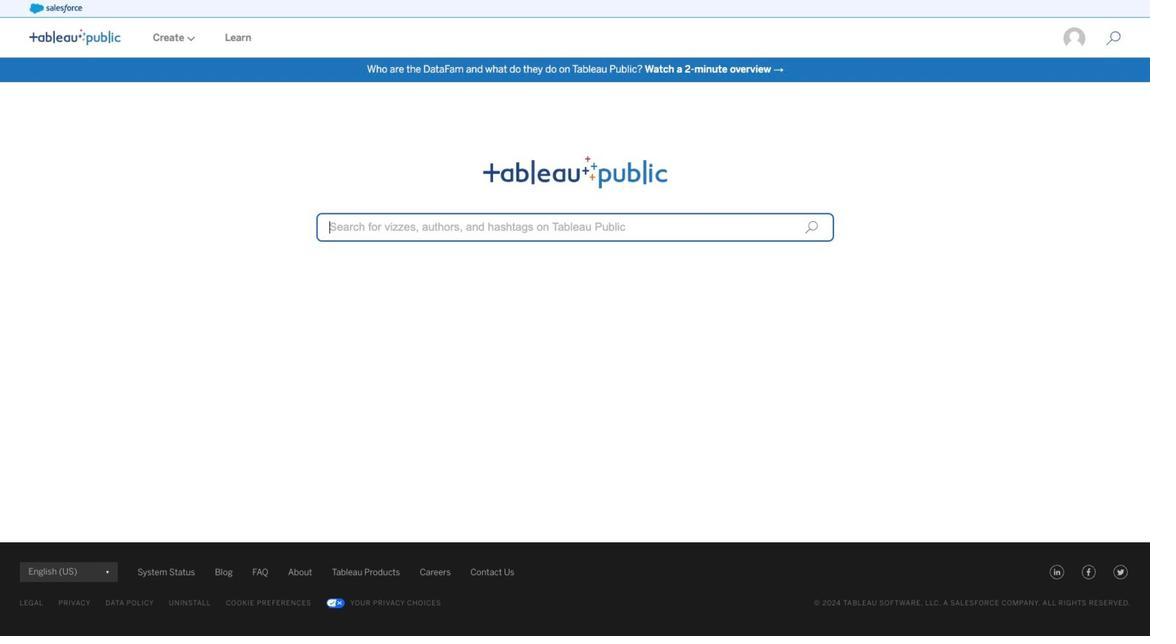 Task type: vqa. For each thing, say whether or not it's contained in the screenshot.
Go to search image
yes



Task type: locate. For each thing, give the bounding box(es) containing it.
logo image
[[30, 29, 121, 45]]

selected language element
[[28, 562, 109, 582]]

search image
[[805, 221, 818, 234]]



Task type: describe. For each thing, give the bounding box(es) containing it.
gary.orlando image
[[1063, 26, 1087, 50]]

go to search image
[[1091, 31, 1136, 46]]

create image
[[184, 36, 195, 41]]

Search input field
[[316, 213, 834, 242]]

salesforce logo image
[[30, 4, 82, 14]]



